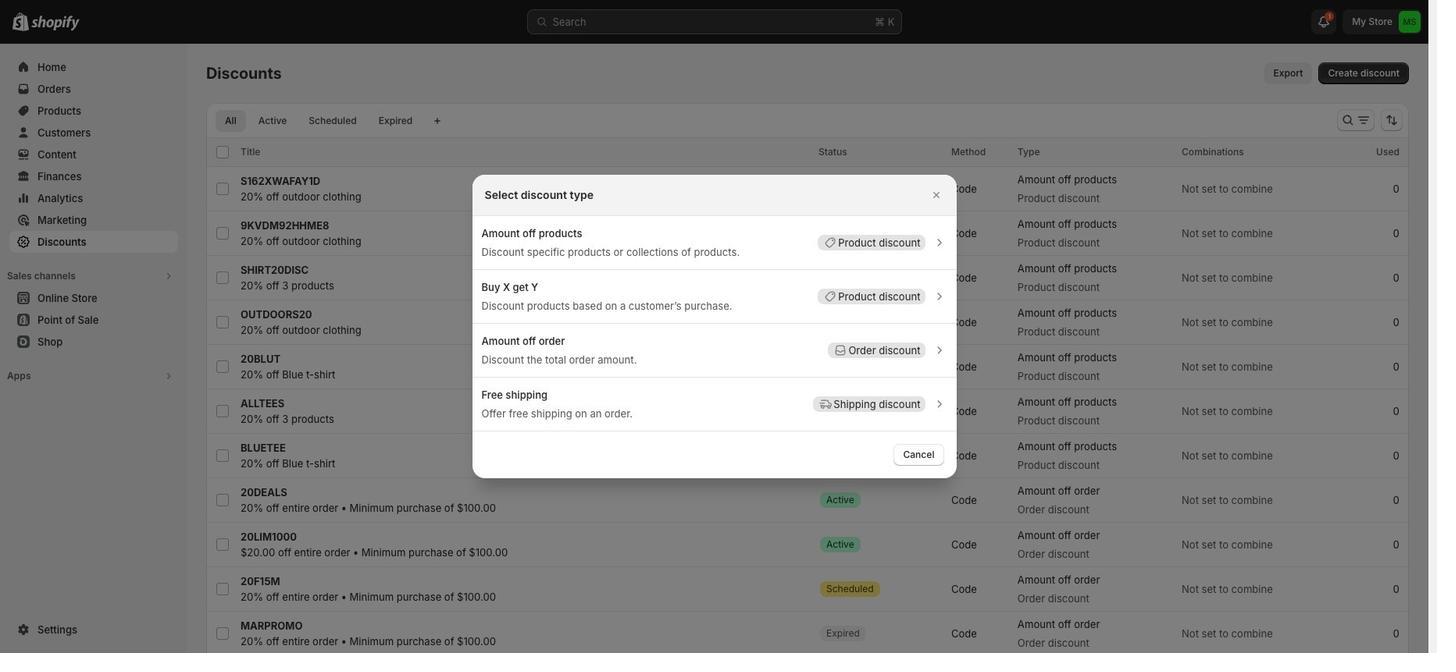 Task type: describe. For each thing, give the bounding box(es) containing it.
shopify image
[[31, 16, 80, 31]]



Task type: vqa. For each thing, say whether or not it's contained in the screenshot.
Shopify image
yes



Task type: locate. For each thing, give the bounding box(es) containing it.
tab list
[[213, 109, 425, 132]]

dialog
[[0, 175, 1429, 479]]



